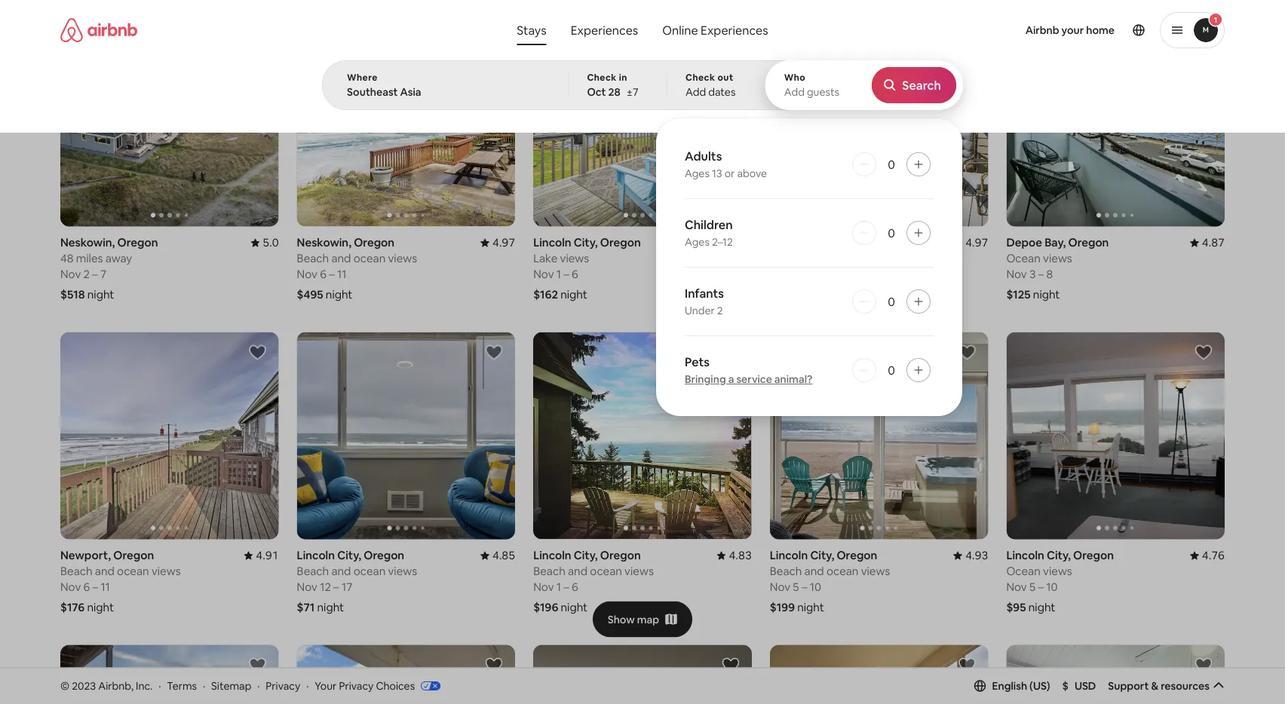 Task type: locate. For each thing, give the bounding box(es) containing it.
nov inside depoe bay, oregon ocean views nov 3 – 8 $125 night
[[1007, 267, 1027, 282]]

add to wishlist: lincoln city, oregon image for 4.76
[[1195, 344, 1213, 362]]

add
[[686, 85, 706, 99], [784, 85, 805, 99]]

4.93 out of 5 average rating image for lincoln city, oregon beach and ocean views nov 5 – 10 $199 night
[[954, 549, 989, 563]]

1 inside lincoln city, oregon lake views nov 1 – 6 $162 night
[[557, 267, 561, 282]]

add to wishlist: lincoln city, oregon image
[[485, 344, 503, 362], [959, 344, 977, 362], [1195, 344, 1213, 362], [249, 657, 267, 675], [485, 657, 503, 675]]

lincoln up 12
[[297, 549, 335, 563]]

neskowin, inside neskowin, oregon beach and ocean views nov 6 – 11 $495 night
[[297, 235, 352, 250]]

show
[[608, 613, 635, 627]]

10
[[810, 580, 822, 595], [1047, 580, 1058, 595]]

nov left 12
[[297, 580, 318, 595]]

4.76 out of 5 average rating image
[[1190, 549, 1225, 563]]

0 for infants
[[888, 294, 895, 309]]

night inside lincoln city, oregon lake views nov 1 – 6 $162 night
[[561, 288, 588, 302]]

4.83
[[729, 549, 752, 563]]

1 vertical spatial ages
[[685, 235, 710, 249]]

creative spaces
[[841, 97, 908, 108]]

&
[[1152, 680, 1159, 693]]

4.93 for lincoln city, oregon beach and ocean views nov 5 – 10 $199 night
[[966, 549, 989, 563]]

nov up $125
[[1007, 267, 1027, 282]]

1 vertical spatial 1
[[557, 267, 561, 282]]

experiences
[[571, 22, 638, 38], [701, 22, 769, 38]]

oregon inside newport, oregon beach and ocean views nov 6 – 11 $176 night
[[113, 549, 154, 563]]

ocean for lincoln city, oregon beach and ocean views nov 5 – 10 $199 night
[[827, 565, 859, 579]]

lincoln inside lincoln city, oregon beach and ocean views nov 5 – 10 $199 night
[[770, 549, 808, 563]]

4.97
[[493, 235, 515, 250], [966, 235, 989, 250]]

ocean inside newport, oregon beach and ocean views nov 6 – 11 $176 night
[[117, 565, 149, 579]]

4.91 out of 5 average rating image
[[244, 549, 279, 563]]

animal?
[[775, 373, 813, 386]]

0 horizontal spatial 28
[[608, 85, 621, 99]]

miles
[[76, 251, 103, 266]]

· left privacy link
[[257, 680, 260, 693]]

ages
[[685, 167, 710, 180], [685, 235, 710, 249]]

1 vertical spatial 2
[[717, 304, 723, 318]]

add to wishlist: depoe bay, oregon image
[[1195, 31, 1213, 49], [722, 657, 740, 675]]

oregon inside lincoln city, oregon lake views nov 1 – 6 $162 night
[[600, 235, 641, 250]]

2 ocean from the top
[[1007, 565, 1041, 579]]

0 horizontal spatial experiences
[[571, 22, 638, 38]]

1 horizontal spatial 4.93
[[966, 549, 989, 563]]

4.97 out of 5 average rating image
[[481, 235, 515, 250]]

1 0 from the top
[[888, 157, 895, 172]]

nov up $495
[[297, 267, 318, 282]]

4.83 out of 5 average rating image
[[717, 549, 752, 563]]

$199
[[770, 601, 795, 615]]

0 horizontal spatial 4.93
[[729, 235, 752, 250]]

– inside depoe bay, oregon ocean views nov 3 – 8 $125 night
[[1039, 267, 1044, 282]]

nov up $196
[[534, 580, 554, 595]]

ages down the children
[[685, 235, 710, 249]]

6 inside newport, oregon beach and ocean views nov 6 – 11 $176 night
[[83, 580, 90, 595]]

add down who
[[784, 85, 805, 99]]

neskowin, right 5.0
[[297, 235, 352, 250]]

choices
[[376, 680, 415, 693]]

add inside check out add dates
[[686, 85, 706, 99]]

nov inside newport, oregon beach and ocean views nov 6 – 11 $176 night
[[60, 580, 81, 595]]

2 add from the left
[[784, 85, 805, 99]]

service
[[737, 373, 772, 386]]

online experiences
[[663, 22, 769, 38]]

stays button
[[505, 15, 559, 45]]

2 4.97 from the left
[[966, 235, 989, 250]]

2 down "miles" in the top of the page
[[83, 267, 90, 282]]

ocean
[[1007, 251, 1041, 266], [1007, 565, 1041, 579]]

add to wishlist: lincoln city, oregon image for 4.85
[[485, 344, 503, 362]]

night right $495
[[326, 288, 353, 302]]

12
[[320, 580, 331, 595]]

nov inside lincoln city, oregon ocean views nov 5 – 10 $95 night
[[1007, 580, 1027, 595]]

ocean inside lincoln city, oregon beach and ocean views nov 1 – 6 $196 night
[[590, 565, 622, 579]]

1 horizontal spatial 10
[[1047, 580, 1058, 595]]

oregon inside lincoln city, oregon ocean views nov 5 – 10 $95 night
[[1074, 549, 1114, 563]]

2
[[83, 267, 90, 282], [717, 304, 723, 318]]

0 vertical spatial 28
[[608, 85, 621, 99]]

– inside lincoln city, oregon beach and ocean views nov 1 – 6 $196 night
[[564, 580, 569, 595]]

night right $95
[[1029, 601, 1056, 615]]

beach for lincoln city, oregon beach and ocean views nov 12 – 17 $71 night
[[297, 565, 329, 579]]

1 vertical spatial add to wishlist: newport, oregon image
[[959, 657, 977, 675]]

nov down the lake
[[534, 267, 554, 282]]

nov up $199
[[770, 580, 791, 595]]

city, inside lincoln city, oregon beach and ocean views nov 5 – 10 $199 night
[[811, 549, 835, 563]]

beach up $495
[[297, 251, 329, 266]]

– inside lincoln city, oregon lake views nov 1 – 6 $162 night
[[564, 267, 569, 282]]

night
[[87, 288, 114, 302], [326, 288, 353, 302], [561, 288, 588, 302], [1034, 288, 1060, 302], [87, 601, 114, 615], [317, 601, 344, 615], [561, 601, 588, 615], [798, 601, 825, 615], [1029, 601, 1056, 615]]

privacy right the your
[[339, 680, 374, 693]]

and for lincoln city, oregon beach and ocean views nov 5 – 10 $199 night
[[805, 565, 824, 579]]

group
[[60, 19, 279, 227], [297, 19, 515, 227], [534, 19, 752, 227], [770, 19, 989, 227], [1007, 19, 1225, 227], [60, 60, 975, 119], [60, 332, 279, 540], [297, 332, 515, 540], [534, 332, 752, 540], [770, 332, 989, 540], [1007, 332, 1225, 540], [60, 646, 279, 705], [297, 646, 515, 705], [534, 646, 752, 705], [770, 646, 989, 705], [1007, 646, 1225, 705]]

city, inside lincoln city, oregon beach and ocean views nov 12 – 17 $71 night
[[337, 549, 361, 563]]

1 privacy from the left
[[266, 680, 300, 693]]

1 ocean from the top
[[1007, 251, 1041, 266]]

1 horizontal spatial neskowin,
[[297, 235, 352, 250]]

nov up $176
[[60, 580, 81, 595]]

beach for lincoln city, oregon beach and ocean views nov 1 – 6 $196 night
[[534, 565, 566, 579]]

3 right dec
[[840, 267, 847, 282]]

neskowin, oregon beach and ocean views nov 6 – 11 $495 night
[[297, 235, 417, 302]]

ocean inside depoe bay, oregon ocean views nov 3 – 8 $125 night
[[1007, 251, 1041, 266]]

city, for 12
[[337, 549, 361, 563]]

experiences up out
[[701, 22, 769, 38]]

$176
[[60, 601, 85, 615]]

1 horizontal spatial check
[[686, 72, 716, 83]]

ages down adults
[[685, 167, 710, 180]]

neskowin, up "miles" in the top of the page
[[60, 235, 115, 250]]

0 vertical spatial 11
[[337, 267, 347, 282]]

3
[[840, 267, 847, 282], [1030, 267, 1036, 282]]

0 horizontal spatial add to wishlist: depoe bay, oregon image
[[722, 657, 740, 675]]

bringing
[[685, 373, 726, 386]]

beach up 12
[[297, 565, 329, 579]]

0 vertical spatial 4.93 out of 5 average rating image
[[717, 235, 752, 250]]

2 0 from the top
[[888, 225, 895, 241]]

1 ages from the top
[[685, 167, 710, 180]]

city, for 5
[[811, 549, 835, 563]]

oregon inside lincoln city, oregon beach and ocean views nov 12 – 17 $71 night
[[364, 549, 405, 563]]

0 horizontal spatial 4.97
[[493, 235, 515, 250]]

1 button
[[1160, 12, 1225, 48]]

privacy
[[266, 680, 300, 693], [339, 680, 374, 693]]

check
[[587, 72, 617, 83], [686, 72, 716, 83]]

night right $162
[[561, 288, 588, 302]]

add left the-
[[686, 85, 706, 99]]

under
[[685, 304, 715, 318]]

and inside newport, oregon beach and ocean views nov 6 – 11 $176 night
[[95, 565, 115, 579]]

bay,
[[1045, 235, 1066, 250]]

ocean for lincoln city, oregon beach and ocean views nov 12 – 17 $71 night
[[354, 565, 386, 579]]

oregon inside lincoln city, oregon beach and ocean views nov 1 – 6 $196 night
[[600, 549, 641, 563]]

1 vertical spatial 4.93 out of 5 average rating image
[[954, 549, 989, 563]]

privacy left the your
[[266, 680, 300, 693]]

ocean
[[354, 251, 386, 266], [117, 565, 149, 579], [354, 565, 386, 579], [590, 565, 622, 579], [827, 565, 859, 579]]

0 horizontal spatial add to wishlist: newport, oregon image
[[249, 344, 267, 362]]

city, inside lincoln city, oregon beach and ocean views nov 1 – 6 $196 night
[[574, 549, 598, 563]]

ocean inside lincoln city, oregon beach and ocean views nov 5 – 10 $199 night
[[827, 565, 859, 579]]

treehouses
[[619, 97, 668, 108]]

0 horizontal spatial privacy
[[266, 680, 300, 693]]

2 10 from the left
[[1047, 580, 1058, 595]]

beach
[[297, 251, 329, 266], [60, 565, 92, 579], [297, 565, 329, 579], [534, 565, 566, 579], [770, 565, 802, 579]]

lincoln right 4.85
[[534, 549, 572, 563]]

airbnb
[[1026, 23, 1060, 37]]

beach inside lincoln city, oregon beach and ocean views nov 1 – 6 $196 night
[[534, 565, 566, 579]]

oregon for lincoln city, oregon ocean views nov 5 – 10 $95 night
[[1074, 549, 1114, 563]]

6
[[320, 267, 327, 282], [572, 267, 579, 282], [83, 580, 90, 595], [572, 580, 579, 595]]

0 horizontal spatial 3
[[840, 267, 847, 282]]

2 vertical spatial 1
[[557, 580, 561, 595]]

beach down newport,
[[60, 565, 92, 579]]

1 horizontal spatial add
[[784, 85, 805, 99]]

– inside lincoln city, oregon beach and ocean views nov 12 – 17 $71 night
[[334, 580, 339, 595]]

online
[[663, 22, 698, 38]]

1 3 from the left
[[840, 267, 847, 282]]

check up 'oct'
[[587, 72, 617, 83]]

–
[[92, 267, 98, 282], [329, 267, 335, 282], [564, 267, 569, 282], [809, 267, 814, 282], [1039, 267, 1044, 282], [92, 580, 98, 595], [334, 580, 339, 595], [564, 580, 569, 595], [802, 580, 808, 595], [1039, 580, 1044, 595]]

check out add dates
[[686, 72, 736, 99]]

your
[[1062, 23, 1084, 37]]

0 horizontal spatial 4.93 out of 5 average rating image
[[717, 235, 752, 250]]

lincoln inside lincoln city, oregon beach and ocean views nov 1 – 6 $196 night
[[534, 549, 572, 563]]

oregon inside depoe bay, oregon ocean views nov 3 – 8 $125 night
[[1069, 235, 1109, 250]]

check up 'off-'
[[686, 72, 716, 83]]

nov inside lincoln city, oregon lake views nov 1 – 6 $162 night
[[534, 267, 554, 282]]

nov 28 – dec 3
[[770, 267, 847, 282]]

and inside lincoln city, oregon beach and ocean views nov 12 – 17 $71 night
[[332, 565, 351, 579]]

1 vertical spatial ocean
[[1007, 565, 1041, 579]]

nov inside lincoln city, oregon beach and ocean views nov 5 – 10 $199 night
[[770, 580, 791, 595]]

$71
[[297, 601, 315, 615]]

beach up $199
[[770, 565, 802, 579]]

city, inside lincoln city, oregon ocean views nov 5 – 10 $95 night
[[1047, 549, 1071, 563]]

check inside check in oct 28 ±7
[[587, 72, 617, 83]]

·
[[159, 680, 161, 693], [203, 680, 205, 693], [257, 680, 260, 693], [306, 680, 309, 693]]

(us)
[[1030, 680, 1051, 693]]

castles
[[938, 97, 970, 108]]

or
[[725, 167, 735, 180]]

0 vertical spatial 2
[[83, 267, 90, 282]]

and inside lincoln city, oregon beach and ocean views nov 5 – 10 $199 night
[[805, 565, 824, 579]]

beach inside lincoln city, oregon beach and ocean views nov 12 – 17 $71 night
[[297, 565, 329, 579]]

1 horizontal spatial 4.93 out of 5 average rating image
[[954, 549, 989, 563]]

· left the your
[[306, 680, 309, 693]]

support & resources button
[[1109, 680, 1225, 693]]

0 vertical spatial ocean
[[1007, 251, 1041, 266]]

nov down 48
[[60, 267, 81, 282]]

ocean for 5
[[1007, 565, 1041, 579]]

1 horizontal spatial 5
[[1030, 580, 1036, 595]]

0 vertical spatial 4.93
[[729, 235, 752, 250]]

1 vertical spatial add to wishlist: depoe bay, oregon image
[[722, 657, 740, 675]]

Where field
[[347, 85, 544, 99]]

night right $176
[[87, 601, 114, 615]]

3 left 8 at right
[[1030, 267, 1036, 282]]

profile element
[[794, 0, 1225, 60]]

0 vertical spatial 1
[[1215, 15, 1218, 25]]

1 vertical spatial 28
[[793, 267, 806, 282]]

None search field
[[322, 0, 963, 416]]

28 left dec
[[793, 267, 806, 282]]

lincoln inside lincoln city, oregon ocean views nov 5 – 10 $95 night
[[1007, 549, 1045, 563]]

5
[[793, 580, 799, 595], [1030, 580, 1036, 595]]

– inside newport, oregon beach and ocean views nov 6 – 11 $176 night
[[92, 580, 98, 595]]

5 inside lincoln city, oregon ocean views nov 5 – 10 $95 night
[[1030, 580, 1036, 595]]

0 horizontal spatial check
[[587, 72, 617, 83]]

ocean down depoe
[[1007, 251, 1041, 266]]

stays tab panel
[[322, 60, 963, 416]]

night down 7
[[87, 288, 114, 302]]

4.93 out of 5 average rating image
[[717, 235, 752, 250], [954, 549, 989, 563]]

2 3 from the left
[[1030, 267, 1036, 282]]

and inside lincoln city, oregon beach and ocean views nov 1 – 6 $196 night
[[568, 565, 588, 579]]

0 horizontal spatial neskowin,
[[60, 235, 115, 250]]

lincoln up the lake
[[534, 235, 572, 250]]

– inside lincoln city, oregon beach and ocean views nov 5 – 10 $199 night
[[802, 580, 808, 595]]

6 inside lincoln city, oregon beach and ocean views nov 1 – 6 $196 night
[[572, 580, 579, 595]]

4.93
[[729, 235, 752, 250], [966, 549, 989, 563]]

experiences up in
[[571, 22, 638, 38]]

1 horizontal spatial add to wishlist: newport, oregon image
[[959, 657, 977, 675]]

off-
[[693, 96, 710, 108]]

2 5 from the left
[[1030, 580, 1036, 595]]

1 inside dropdown button
[[1215, 15, 1218, 25]]

1 add from the left
[[686, 85, 706, 99]]

4 · from the left
[[306, 680, 309, 693]]

4.87 out of 5 average rating image
[[1190, 235, 1225, 250]]

· right terms link
[[203, 680, 205, 693]]

and inside neskowin, oregon beach and ocean views nov 6 – 11 $495 night
[[332, 251, 351, 266]]

4 0 from the top
[[888, 363, 895, 378]]

0 horizontal spatial 5
[[793, 580, 799, 595]]

who
[[784, 72, 806, 83]]

1 horizontal spatial add to wishlist: depoe bay, oregon image
[[1195, 31, 1213, 49]]

views inside lincoln city, oregon beach and ocean views nov 12 – 17 $71 night
[[388, 565, 417, 579]]

privacy inside "your privacy choices" link
[[339, 680, 374, 693]]

above
[[737, 167, 767, 180]]

views
[[388, 251, 417, 266], [560, 251, 589, 266], [1044, 251, 1073, 266], [152, 565, 181, 579], [388, 565, 417, 579], [625, 565, 654, 579], [861, 565, 891, 579], [1044, 565, 1073, 579]]

check inside check out add dates
[[686, 72, 716, 83]]

0 horizontal spatial 2
[[83, 267, 90, 282]]

11
[[337, 267, 347, 282], [101, 580, 110, 595]]

lincoln right 4.83
[[770, 549, 808, 563]]

neskowin, inside the neskowin, oregon 48 miles away nov 2 – 7 $518 night
[[60, 235, 115, 250]]

1 horizontal spatial 2
[[717, 304, 723, 318]]

28 down in
[[608, 85, 621, 99]]

2 neskowin, from the left
[[297, 235, 352, 250]]

2 privacy from the left
[[339, 680, 374, 693]]

11 for $176
[[101, 580, 110, 595]]

· right inc.
[[159, 680, 161, 693]]

nov inside the neskowin, oregon 48 miles away nov 2 – 7 $518 night
[[60, 267, 81, 282]]

2 experiences from the left
[[701, 22, 769, 38]]

6 inside lincoln city, oregon lake views nov 1 – 6 $162 night
[[572, 267, 579, 282]]

ages inside children ages 2–12
[[685, 235, 710, 249]]

1 experiences from the left
[[571, 22, 638, 38]]

1 horizontal spatial experiences
[[701, 22, 769, 38]]

0 vertical spatial add to wishlist: newport, oregon image
[[249, 344, 267, 362]]

1 · from the left
[[159, 680, 161, 693]]

2 ages from the top
[[685, 235, 710, 249]]

oregon
[[117, 235, 158, 250], [354, 235, 395, 250], [600, 235, 641, 250], [1069, 235, 1109, 250], [113, 549, 154, 563], [364, 549, 405, 563], [600, 549, 641, 563], [837, 549, 878, 563], [1074, 549, 1114, 563]]

1 horizontal spatial 3
[[1030, 267, 1036, 282]]

ocean inside lincoln city, oregon beach and ocean views nov 12 – 17 $71 night
[[354, 565, 386, 579]]

2 right the under
[[717, 304, 723, 318]]

oregon inside lincoln city, oregon beach and ocean views nov 5 – 10 $199 night
[[837, 549, 878, 563]]

nov
[[60, 267, 81, 282], [297, 267, 318, 282], [534, 267, 554, 282], [770, 267, 791, 282], [1007, 267, 1027, 282], [60, 580, 81, 595], [297, 580, 318, 595], [534, 580, 554, 595], [770, 580, 791, 595], [1007, 580, 1027, 595]]

add inside who add guests
[[784, 85, 805, 99]]

city, inside lincoln city, oregon lake views nov 1 – 6 $162 night
[[574, 235, 598, 250]]

ages inside adults ages 13 or above
[[685, 167, 710, 180]]

1 vertical spatial 11
[[101, 580, 110, 595]]

1 vertical spatial 4.93
[[966, 549, 989, 563]]

experiences inside button
[[571, 22, 638, 38]]

beach up $196
[[534, 565, 566, 579]]

0 vertical spatial ages
[[685, 167, 710, 180]]

ocean inside lincoln city, oregon ocean views nov 5 – 10 $95 night
[[1007, 565, 1041, 579]]

1 5 from the left
[[793, 580, 799, 595]]

night right $199
[[798, 601, 825, 615]]

inc.
[[136, 680, 153, 693]]

1 check from the left
[[587, 72, 617, 83]]

1 horizontal spatial 11
[[337, 267, 347, 282]]

nov inside lincoln city, oregon beach and ocean views nov 12 – 17 $71 night
[[297, 580, 318, 595]]

night inside lincoln city, oregon beach and ocean views nov 5 – 10 $199 night
[[798, 601, 825, 615]]

– inside lincoln city, oregon ocean views nov 5 – 10 $95 night
[[1039, 580, 1044, 595]]

1 horizontal spatial privacy
[[339, 680, 374, 693]]

nov up $95
[[1007, 580, 1027, 595]]

city, for 6
[[574, 235, 598, 250]]

0 horizontal spatial 10
[[810, 580, 822, 595]]

lincoln for lincoln city, oregon beach and ocean views nov 12 – 17 $71 night
[[297, 549, 335, 563]]

your
[[315, 680, 337, 693]]

ages for adults
[[685, 167, 710, 180]]

night right $196
[[561, 601, 588, 615]]

lincoln up $95
[[1007, 549, 1045, 563]]

28
[[608, 85, 621, 99], [793, 267, 806, 282]]

0 vertical spatial add to wishlist: depoe bay, oregon image
[[1195, 31, 1213, 49]]

views inside lincoln city, oregon ocean views nov 5 – 10 $95 night
[[1044, 565, 1073, 579]]

11 inside newport, oregon beach and ocean views nov 6 – 11 $176 night
[[101, 580, 110, 595]]

lincoln inside lincoln city, oregon lake views nov 1 – 6 $162 night
[[534, 235, 572, 250]]

night down 8 at right
[[1034, 288, 1060, 302]]

ocean up $95
[[1007, 565, 1041, 579]]

add to wishlist: newport, oregon image
[[249, 344, 267, 362], [959, 657, 977, 675]]

1 horizontal spatial 4.97
[[966, 235, 989, 250]]

night down 12
[[317, 601, 344, 615]]

1 neskowin, from the left
[[60, 235, 115, 250]]

2 inside the neskowin, oregon 48 miles away nov 2 – 7 $518 night
[[83, 267, 90, 282]]

4.85 out of 5 average rating image
[[481, 549, 515, 563]]

2 check from the left
[[686, 72, 716, 83]]

2 inside infants under 2
[[717, 304, 723, 318]]

1 10 from the left
[[810, 580, 822, 595]]

beach inside lincoln city, oregon beach and ocean views nov 5 – 10 $199 night
[[770, 565, 802, 579]]

© 2023 airbnb, inc. ·
[[60, 680, 161, 693]]

check in oct 28 ±7
[[587, 72, 639, 99]]

1 horizontal spatial 28
[[793, 267, 806, 282]]

0 horizontal spatial 11
[[101, 580, 110, 595]]

11 inside neskowin, oregon beach and ocean views nov 6 – 11 $495 night
[[337, 267, 347, 282]]

night inside newport, oregon beach and ocean views nov 6 – 11 $176 night
[[87, 601, 114, 615]]

28 inside check in oct 28 ±7
[[608, 85, 621, 99]]

none search field containing stays
[[322, 0, 963, 416]]

lincoln inside lincoln city, oregon beach and ocean views nov 12 – 17 $71 night
[[297, 549, 335, 563]]

3 0 from the top
[[888, 294, 895, 309]]

0 horizontal spatial add
[[686, 85, 706, 99]]

lincoln city, oregon beach and ocean views nov 1 – 6 $196 night
[[534, 549, 654, 615]]



Task type: describe. For each thing, give the bounding box(es) containing it.
11 for $495
[[337, 267, 347, 282]]

0 for adults
[[888, 157, 895, 172]]

show map
[[608, 613, 660, 627]]

night inside depoe bay, oregon ocean views nov 3 – 8 $125 night
[[1034, 288, 1060, 302]]

beach inside newport, oregon beach and ocean views nov 6 – 11 $176 night
[[60, 565, 92, 579]]

who add guests
[[784, 72, 840, 99]]

in
[[619, 72, 628, 83]]

oregon for lincoln city, oregon beach and ocean views nov 1 – 6 $196 night
[[600, 549, 641, 563]]

oct
[[587, 85, 606, 99]]

city, for 10
[[1047, 549, 1071, 563]]

omg!
[[562, 97, 586, 108]]

add to wishlist: lincoln city, oregon image
[[722, 31, 740, 49]]

dates
[[709, 85, 736, 99]]

airbnb,
[[98, 680, 134, 693]]

night inside lincoln city, oregon ocean views nov 5 – 10 $95 night
[[1029, 601, 1056, 615]]

5.0
[[263, 235, 279, 250]]

and for lincoln city, oregon beach and ocean views nov 1 – 6 $196 night
[[568, 565, 588, 579]]

out
[[718, 72, 734, 83]]

lake
[[534, 251, 558, 266]]

4.93 for lincoln city, oregon lake views nov 1 – 6 $162 night
[[729, 235, 752, 250]]

airbnb your home link
[[1017, 14, 1124, 46]]

infants
[[685, 286, 724, 301]]

guests
[[807, 85, 840, 99]]

newport,
[[60, 549, 111, 563]]

5 inside lincoln city, oregon beach and ocean views nov 5 – 10 $199 night
[[793, 580, 799, 595]]

oregon for lincoln city, oregon beach and ocean views nov 12 – 17 $71 night
[[364, 549, 405, 563]]

nov inside lincoln city, oregon beach and ocean views nov 1 – 6 $196 night
[[534, 580, 554, 595]]

beachfront
[[769, 97, 816, 108]]

1 inside lincoln city, oregon beach and ocean views nov 1 – 6 $196 night
[[557, 580, 561, 595]]

10 inside lincoln city, oregon ocean views nov 5 – 10 $95 night
[[1047, 580, 1058, 595]]

2–12
[[712, 235, 733, 249]]

lincoln for lincoln city, oregon beach and ocean views nov 5 – 10 $199 night
[[770, 549, 808, 563]]

1 4.97 from the left
[[493, 235, 515, 250]]

lincoln city, oregon ocean views nov 5 – 10 $95 night
[[1007, 549, 1114, 615]]

4.76
[[1203, 549, 1225, 563]]

4.87
[[1203, 235, 1225, 250]]

neskowin, for and
[[297, 235, 352, 250]]

night inside lincoln city, oregon beach and ocean views nov 12 – 17 $71 night
[[317, 601, 344, 615]]

where
[[347, 72, 378, 83]]

©
[[60, 680, 70, 693]]

10 inside lincoln city, oregon beach and ocean views nov 5 – 10 $199 night
[[810, 580, 822, 595]]

$196
[[534, 601, 559, 615]]

3 inside depoe bay, oregon ocean views nov 3 – 8 $125 night
[[1030, 267, 1036, 282]]

neskowin, for miles
[[60, 235, 115, 250]]

views inside depoe bay, oregon ocean views nov 3 – 8 $125 night
[[1044, 251, 1073, 266]]

night inside lincoln city, oregon beach and ocean views nov 1 – 6 $196 night
[[561, 601, 588, 615]]

0 for pets
[[888, 363, 895, 378]]

night inside the neskowin, oregon 48 miles away nov 2 – 7 $518 night
[[87, 288, 114, 302]]

newport, oregon beach and ocean views nov 6 – 11 $176 night
[[60, 549, 181, 615]]

dec
[[817, 267, 838, 282]]

views inside newport, oregon beach and ocean views nov 6 – 11 $176 night
[[152, 565, 181, 579]]

airbnb your home
[[1026, 23, 1115, 37]]

4.85
[[493, 549, 515, 563]]

beach inside neskowin, oregon beach and ocean views nov 6 – 11 $495 night
[[297, 251, 329, 266]]

6 inside neskowin, oregon beach and ocean views nov 6 – 11 $495 night
[[320, 267, 327, 282]]

7
[[100, 267, 107, 282]]

3 · from the left
[[257, 680, 260, 693]]

sitemap link
[[211, 680, 252, 693]]

your privacy choices
[[315, 680, 415, 693]]

nov left dec
[[770, 267, 791, 282]]

$
[[1063, 680, 1069, 693]]

group containing off-the-grid
[[60, 60, 975, 119]]

terms
[[167, 680, 197, 693]]

4.93 out of 5 average rating image for lincoln city, oregon lake views nov 1 – 6 $162 night
[[717, 235, 752, 250]]

views inside lincoln city, oregon beach and ocean views nov 1 – 6 $196 night
[[625, 565, 654, 579]]

neskowin, oregon 48 miles away nov 2 – 7 $518 night
[[60, 235, 158, 302]]

views inside lincoln city, oregon beach and ocean views nov 5 – 10 $199 night
[[861, 565, 891, 579]]

city, for 1
[[574, 549, 598, 563]]

grid
[[728, 96, 745, 108]]

bringing a service animal? button
[[685, 373, 813, 386]]

creative
[[841, 97, 877, 108]]

0 for children
[[888, 225, 895, 241]]

oregon inside neskowin, oregon beach and ocean views nov 6 – 11 $495 night
[[354, 235, 395, 250]]

check for add
[[686, 72, 716, 83]]

add to wishlist: lincoln city, oregon image for 4.93
[[959, 344, 977, 362]]

$495
[[297, 288, 323, 302]]

lincoln for lincoln city, oregon ocean views nov 5 – 10 $95 night
[[1007, 549, 1045, 563]]

beach for lincoln city, oregon beach and ocean views nov 5 – 10 $199 night
[[770, 565, 802, 579]]

oregon for lincoln city, oregon lake views nov 1 – 6 $162 night
[[600, 235, 641, 250]]

the-
[[710, 96, 728, 108]]

stays
[[517, 22, 547, 38]]

terms · sitemap · privacy
[[167, 680, 300, 693]]

resources
[[1161, 680, 1210, 693]]

2 · from the left
[[203, 680, 205, 693]]

infants under 2
[[685, 286, 724, 318]]

online experiences link
[[651, 15, 781, 45]]

$125
[[1007, 288, 1031, 302]]

design
[[360, 97, 390, 108]]

english (us) button
[[974, 680, 1051, 693]]

a
[[729, 373, 734, 386]]

ocean for 3
[[1007, 251, 1041, 266]]

ages for children
[[685, 235, 710, 249]]

english
[[993, 680, 1028, 693]]

4.91
[[256, 549, 279, 563]]

lincoln for lincoln city, oregon lake views nov 1 – 6 $162 night
[[534, 235, 572, 250]]

pets
[[685, 354, 710, 370]]

oregon inside the neskowin, oregon 48 miles away nov 2 – 7 $518 night
[[117, 235, 158, 250]]

5.0 out of 5 average rating image
[[251, 235, 279, 250]]

what can we help you find? tab list
[[505, 15, 651, 45]]

depoe bay, oregon ocean views nov 3 – 8 $125 night
[[1007, 235, 1109, 302]]

lincoln city, oregon beach and ocean views nov 12 – 17 $71 night
[[297, 549, 417, 615]]

spaces
[[879, 97, 908, 108]]

±7
[[627, 85, 639, 99]]

ocean inside neskowin, oregon beach and ocean views nov 6 – 11 $495 night
[[354, 251, 386, 266]]

views inside neskowin, oregon beach and ocean views nov 6 – 11 $495 night
[[388, 251, 417, 266]]

check for oct
[[587, 72, 617, 83]]

terms link
[[167, 680, 197, 693]]

off-the-grid
[[693, 96, 745, 108]]

night inside neskowin, oregon beach and ocean views nov 6 – 11 $495 night
[[326, 288, 353, 302]]

children ages 2–12
[[685, 217, 733, 249]]

48
[[60, 251, 74, 266]]

home
[[1087, 23, 1115, 37]]

ocean for lincoln city, oregon beach and ocean views nov 1 – 6 $196 night
[[590, 565, 622, 579]]

– inside the neskowin, oregon 48 miles away nov 2 – 7 $518 night
[[92, 267, 98, 282]]

map
[[637, 613, 660, 627]]

nov inside neskowin, oregon beach and ocean views nov 6 – 11 $495 night
[[297, 267, 318, 282]]

mansions
[[421, 97, 461, 108]]

children
[[685, 217, 733, 232]]

support
[[1109, 680, 1149, 693]]

13
[[712, 167, 723, 180]]

lincoln city, oregon lake views nov 1 – 6 $162 night
[[534, 235, 641, 302]]

$518
[[60, 288, 85, 302]]

lincoln for lincoln city, oregon beach and ocean views nov 1 – 6 $196 night
[[534, 549, 572, 563]]

4.97 out of 5 average rating image
[[954, 235, 989, 250]]

english (us)
[[993, 680, 1051, 693]]

show map button
[[593, 602, 693, 638]]

oregon for lincoln city, oregon beach and ocean views nov 5 – 10 $199 night
[[837, 549, 878, 563]]

$ usd
[[1063, 680, 1097, 693]]

– inside neskowin, oregon beach and ocean views nov 6 – 11 $495 night
[[329, 267, 335, 282]]

away
[[105, 251, 132, 266]]

and for lincoln city, oregon beach and ocean views nov 12 – 17 $71 night
[[332, 565, 351, 579]]

8
[[1047, 267, 1053, 282]]

add to wishlist: newport, oregon image
[[1195, 657, 1213, 675]]

lincoln city, oregon beach and ocean views nov 5 – 10 $199 night
[[770, 549, 891, 615]]

experiences button
[[559, 15, 651, 45]]

views inside lincoln city, oregon lake views nov 1 – 6 $162 night
[[560, 251, 589, 266]]

adults ages 13 or above
[[685, 148, 767, 180]]

oregon for depoe bay, oregon ocean views nov 3 – 8 $125 night
[[1069, 235, 1109, 250]]

17
[[342, 580, 353, 595]]



Task type: vqa. For each thing, say whether or not it's contained in the screenshot.
"Washer"
no



